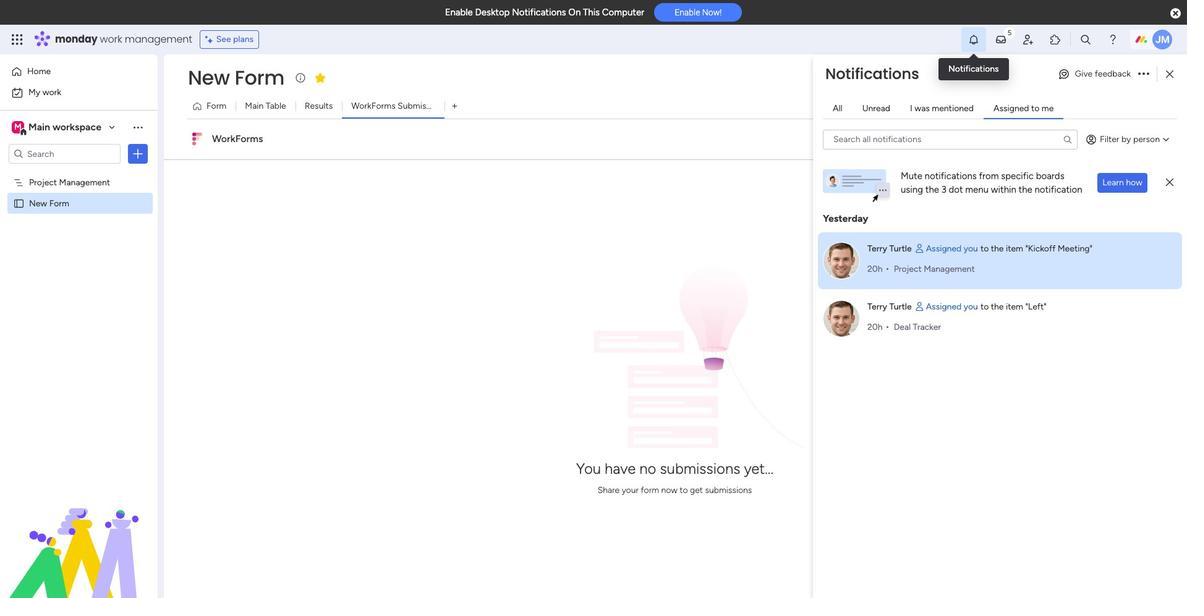 Task type: locate. For each thing, give the bounding box(es) containing it.
1 vertical spatial terry turtle
[[868, 302, 912, 312]]

management
[[59, 177, 110, 187], [924, 264, 975, 274]]

1 vertical spatial new
[[29, 198, 47, 208]]

table
[[266, 101, 286, 111]]

enable left now!
[[675, 8, 700, 17]]

turtle up deal
[[890, 302, 912, 312]]

learn how
[[1103, 178, 1143, 188]]

see plans
[[216, 34, 254, 45]]

/
[[1130, 72, 1133, 83]]

1
[[1135, 72, 1139, 83]]

1 vertical spatial workforms
[[212, 133, 263, 145]]

1 vertical spatial 20h
[[868, 322, 883, 332]]

monday marketplace image
[[1050, 33, 1062, 46]]

main right workspace 'image'
[[28, 121, 50, 133]]

terry turtle up deal
[[868, 302, 912, 312]]

0 vertical spatial new form
[[188, 64, 285, 92]]

2 horizontal spatial form
[[235, 64, 285, 92]]

m
[[14, 122, 22, 132]]

main table button
[[236, 96, 295, 116]]

give
[[1075, 69, 1093, 79]]

20h for deal tracker
[[868, 322, 883, 332]]

computer
[[602, 7, 645, 18]]

1 terry turtle from the top
[[868, 244, 912, 254]]

item left "kickoff
[[1006, 244, 1024, 254]]

None search field
[[823, 130, 1078, 149]]

1 vertical spatial form
[[207, 101, 227, 111]]

main table
[[245, 101, 286, 111]]

submissions
[[660, 460, 741, 478], [705, 485, 752, 496]]

the left "kickoff
[[991, 244, 1004, 254]]

the down "specific"
[[1019, 184, 1033, 195]]

1 vertical spatial project management
[[894, 264, 975, 274]]

0 vertical spatial new
[[188, 64, 230, 92]]

integrate button
[[948, 93, 1067, 119]]

main inside workspace selection element
[[28, 121, 50, 133]]

yet...
[[744, 460, 774, 478]]

project management down search in workspace field
[[29, 177, 110, 187]]

results button
[[295, 96, 342, 116]]

notifications
[[925, 170, 977, 182]]

workforms for workforms submission viewer
[[352, 101, 396, 111]]

project up deal
[[894, 264, 922, 274]]

assigned you up tracker
[[926, 302, 978, 312]]

new form up form button
[[188, 64, 285, 92]]

new
[[188, 64, 230, 92], [29, 198, 47, 208]]

terry turtle image down yesterday at the right
[[823, 242, 860, 279]]

learn how button
[[1098, 173, 1148, 193]]

notifications inside dialog
[[826, 64, 920, 84]]

form down new form field
[[207, 101, 227, 111]]

search image
[[1063, 135, 1073, 144]]

2 you from the top
[[964, 302, 978, 312]]

0 vertical spatial project management
[[29, 177, 110, 187]]

1 vertical spatial item
[[1006, 302, 1024, 312]]

20h
[[868, 264, 883, 274], [868, 322, 883, 332]]

form up main table
[[235, 64, 285, 92]]

project down search in workspace field
[[29, 177, 57, 187]]

assigned you
[[926, 244, 978, 254], [926, 302, 978, 312]]

terry turtle down yesterday at the right
[[868, 244, 912, 254]]

enable left the desktop
[[445, 7, 473, 18]]

home
[[27, 66, 51, 77]]

this
[[583, 7, 600, 18]]

main
[[245, 101, 264, 111], [28, 121, 50, 133]]

notifications down notifications image
[[949, 64, 999, 74]]

you
[[576, 460, 601, 478]]

project management
[[29, 177, 110, 187], [894, 264, 975, 274]]

3
[[942, 184, 947, 195]]

terry
[[868, 244, 888, 254], [868, 302, 888, 312]]

work inside my work option
[[42, 87, 61, 98]]

0 horizontal spatial management
[[59, 177, 110, 187]]

to left "left"
[[981, 302, 989, 312]]

0 vertical spatial terry turtle image
[[823, 242, 860, 279]]

1 item from the top
[[1006, 244, 1024, 254]]

specific
[[1002, 170, 1034, 182]]

0 vertical spatial main
[[245, 101, 264, 111]]

terry turtle for deal tracker
[[868, 302, 912, 312]]

work right my
[[42, 87, 61, 98]]

2 turtle from the top
[[890, 302, 912, 312]]

2 vertical spatial assigned
[[926, 302, 962, 312]]

1 vertical spatial terry turtle image
[[823, 300, 860, 337]]

0 horizontal spatial project management
[[29, 177, 110, 187]]

workforms left submission
[[352, 101, 396, 111]]

enable now! button
[[655, 3, 742, 22]]

enable
[[445, 7, 473, 18], [675, 8, 700, 17]]

terry turtle image for deal tracker
[[823, 300, 860, 337]]

2 item from the top
[[1006, 302, 1024, 312]]

project
[[29, 177, 57, 187], [894, 264, 922, 274]]

how
[[1127, 178, 1143, 188]]

1 vertical spatial work
[[42, 87, 61, 98]]

1 vertical spatial main
[[28, 121, 50, 133]]

1 vertical spatial assigned you
[[926, 302, 978, 312]]

0 horizontal spatial project
[[29, 177, 57, 187]]

0 horizontal spatial workforms
[[212, 133, 263, 145]]

dapulse close image
[[1171, 7, 1181, 20]]

you down menu
[[964, 244, 978, 254]]

0 horizontal spatial main
[[28, 121, 50, 133]]

form right public board icon
[[49, 198, 69, 208]]

1 vertical spatial assigned
[[926, 244, 962, 254]]

1 horizontal spatial form
[[207, 101, 227, 111]]

new form right public board icon
[[29, 198, 69, 208]]

0 horizontal spatial form
[[49, 198, 69, 208]]

form
[[641, 485, 659, 496]]

0 vertical spatial 20h
[[868, 264, 883, 274]]

5 image
[[1004, 25, 1016, 39]]

you for to the item "left"
[[964, 302, 978, 312]]

0 vertical spatial submissions
[[660, 460, 741, 478]]

board activity image
[[1058, 71, 1073, 85]]

notifications dialog
[[813, 54, 1188, 599]]

workspace image
[[12, 121, 24, 134]]

1 vertical spatial management
[[924, 264, 975, 274]]

home link
[[7, 62, 150, 82]]

form button
[[187, 96, 236, 116]]

work
[[100, 32, 122, 46], [42, 87, 61, 98]]

item left "left"
[[1006, 302, 1024, 312]]

terry turtle
[[868, 244, 912, 254], [868, 302, 912, 312]]

20h down yesterday at the right
[[868, 264, 883, 274]]

boards
[[1036, 170, 1065, 182]]

0 vertical spatial you
[[964, 244, 978, 254]]

turtle down using
[[890, 244, 912, 254]]

workforms inside button
[[352, 101, 396, 111]]

1 assigned you from the top
[[926, 244, 978, 254]]

1 vertical spatial project
[[894, 264, 922, 274]]

20h left deal
[[868, 322, 883, 332]]

enable for enable desktop notifications on this computer
[[445, 7, 473, 18]]

assigned you down dot
[[926, 244, 978, 254]]

1 horizontal spatial work
[[100, 32, 122, 46]]

2 terry turtle image from the top
[[823, 300, 860, 337]]

1 horizontal spatial main
[[245, 101, 264, 111]]

1 turtle from the top
[[890, 244, 912, 254]]

0 vertical spatial management
[[59, 177, 110, 187]]

option
[[0, 171, 158, 173]]

my
[[28, 87, 40, 98]]

help image
[[1107, 33, 1120, 46]]

to
[[1032, 103, 1040, 114], [981, 244, 989, 254], [981, 302, 989, 312], [680, 485, 688, 496]]

assigned for to the item "kickoff meeting"
[[926, 244, 962, 254]]

notifications up unread
[[826, 64, 920, 84]]

feedback
[[1095, 69, 1131, 79]]

have
[[605, 460, 636, 478]]

work right monday
[[100, 32, 122, 46]]

assigned up tracker
[[926, 302, 962, 312]]

assigned down 3
[[926, 244, 962, 254]]

main for main workspace
[[28, 121, 50, 133]]

invite / 1 button
[[1083, 68, 1144, 88]]

invite members image
[[1022, 33, 1035, 46]]

invite / 1
[[1106, 72, 1139, 83]]

give feedback button
[[1053, 64, 1136, 84]]

you left "to the item "left""
[[964, 302, 978, 312]]

assigned left me
[[994, 103, 1030, 114]]

submissions right get
[[705, 485, 752, 496]]

main left the table
[[245, 101, 264, 111]]

see plans button
[[200, 30, 259, 49]]

assigned
[[994, 103, 1030, 114], [926, 244, 962, 254], [926, 302, 962, 312]]

0 vertical spatial terry turtle
[[868, 244, 912, 254]]

0 horizontal spatial new form
[[29, 198, 69, 208]]

to left "kickoff
[[981, 244, 989, 254]]

you
[[964, 244, 978, 254], [964, 302, 978, 312]]

0 horizontal spatial notifications
[[512, 7, 566, 18]]

work for monday
[[100, 32, 122, 46]]

share
[[598, 485, 620, 496]]

enable inside button
[[675, 8, 700, 17]]

1 horizontal spatial management
[[924, 264, 975, 274]]

1 you from the top
[[964, 244, 978, 254]]

workforms down form button
[[212, 133, 263, 145]]

main inside button
[[245, 101, 264, 111]]

work for my
[[42, 87, 61, 98]]

workforms for workforms
[[212, 133, 263, 145]]

person
[[1134, 134, 1160, 144]]

0 vertical spatial item
[[1006, 244, 1024, 254]]

yesterday
[[823, 212, 869, 224]]

1 horizontal spatial project management
[[894, 264, 975, 274]]

enable desktop notifications on this computer
[[445, 7, 645, 18]]

2 20h from the top
[[868, 322, 883, 332]]

management inside the "notifications" dialog
[[924, 264, 975, 274]]

1 horizontal spatial workforms
[[352, 101, 396, 111]]

new up form button
[[188, 64, 230, 92]]

0 vertical spatial terry
[[868, 244, 888, 254]]

1 horizontal spatial project
[[894, 264, 922, 274]]

1 terry turtle image from the top
[[823, 242, 860, 279]]

0 vertical spatial work
[[100, 32, 122, 46]]

0 vertical spatial workforms
[[352, 101, 396, 111]]

2 horizontal spatial notifications
[[949, 64, 999, 74]]

update feed image
[[995, 33, 1008, 46]]

the left "left"
[[991, 302, 1004, 312]]

to the item "left"
[[981, 302, 1047, 312]]

1 vertical spatial turtle
[[890, 302, 912, 312]]

0 vertical spatial turtle
[[890, 244, 912, 254]]

1 vertical spatial new form
[[29, 198, 69, 208]]

2 assigned you from the top
[[926, 302, 978, 312]]

1 vertical spatial you
[[964, 302, 978, 312]]

workspace options image
[[132, 121, 144, 133]]

notification
[[1035, 184, 1083, 195]]

select product image
[[11, 33, 24, 46]]

2 terry from the top
[[868, 302, 888, 312]]

project management inside list box
[[29, 177, 110, 187]]

1 horizontal spatial enable
[[675, 8, 700, 17]]

0 vertical spatial assigned you
[[926, 244, 978, 254]]

new right public board icon
[[29, 198, 47, 208]]

0 horizontal spatial work
[[42, 87, 61, 98]]

mute
[[901, 170, 923, 182]]

terry turtle image left deal
[[823, 300, 860, 337]]

1 terry from the top
[[868, 244, 888, 254]]

the
[[926, 184, 940, 195], [1019, 184, 1033, 195], [991, 244, 1004, 254], [991, 302, 1004, 312]]

my work
[[28, 87, 61, 98]]

meeting"
[[1058, 244, 1093, 254]]

turtle
[[890, 244, 912, 254], [890, 302, 912, 312]]

workspace selection element
[[12, 120, 103, 136]]

Search all notifications search field
[[823, 130, 1078, 149]]

notifications left on
[[512, 7, 566, 18]]

2 terry turtle from the top
[[868, 302, 912, 312]]

terry turtle image for project management
[[823, 242, 860, 279]]

terry turtle image
[[823, 242, 860, 279], [823, 300, 860, 337]]

project management up tracker
[[894, 264, 975, 274]]

0 horizontal spatial enable
[[445, 7, 473, 18]]

1 vertical spatial terry
[[868, 302, 888, 312]]

see
[[216, 34, 231, 45]]

list box
[[0, 169, 158, 381]]

1 horizontal spatial new form
[[188, 64, 285, 92]]

my work link
[[7, 83, 150, 103]]

project management inside the "notifications" dialog
[[894, 264, 975, 274]]

submissions up get
[[660, 460, 741, 478]]

new form
[[188, 64, 285, 92], [29, 198, 69, 208]]

workforms
[[352, 101, 396, 111], [212, 133, 263, 145]]

1 20h from the top
[[868, 264, 883, 274]]

Search in workspace field
[[26, 147, 103, 161]]

notifications
[[512, 7, 566, 18], [949, 64, 999, 74], [826, 64, 920, 84]]

1 horizontal spatial notifications
[[826, 64, 920, 84]]



Task type: describe. For each thing, give the bounding box(es) containing it.
options image
[[132, 148, 144, 160]]

add view image
[[452, 102, 457, 111]]

you for to the item "kickoff meeting"
[[964, 244, 978, 254]]

form inside button
[[207, 101, 227, 111]]

you have no submissions yet...
[[576, 460, 774, 478]]

all
[[833, 103, 843, 114]]

no
[[640, 460, 657, 478]]

tracker
[[913, 322, 941, 332]]

assigned you for deal tracker
[[926, 302, 978, 312]]

remove from favorites image
[[314, 71, 327, 84]]

get
[[690, 485, 703, 496]]

"left"
[[1026, 302, 1047, 312]]

main workspace
[[28, 121, 101, 133]]

viewer
[[444, 101, 471, 111]]

filter by person
[[1100, 134, 1160, 144]]

settings image
[[1137, 135, 1157, 144]]

project inside the "notifications" dialog
[[894, 264, 922, 274]]

you have no submissions yet illustration image
[[544, 263, 806, 448]]

using
[[901, 184, 923, 195]]

monday work management
[[55, 32, 192, 46]]

turtle for project
[[890, 244, 912, 254]]

options image
[[1139, 71, 1150, 78]]

assigned to me
[[994, 103, 1054, 114]]

item for "left"
[[1006, 302, 1024, 312]]

lottie animation image
[[0, 474, 158, 599]]

invite
[[1106, 72, 1128, 83]]

plans
[[233, 34, 254, 45]]

0 horizontal spatial new
[[29, 198, 47, 208]]

unread
[[863, 103, 891, 114]]

0 vertical spatial form
[[235, 64, 285, 92]]

0 vertical spatial project
[[29, 177, 57, 187]]

search everything image
[[1080, 33, 1092, 46]]

public board image
[[13, 197, 25, 209]]

terry for project management
[[868, 244, 888, 254]]

dot
[[949, 184, 963, 195]]

give feedback
[[1075, 69, 1131, 79]]

workspace
[[53, 121, 101, 133]]

mentioned
[[932, 103, 974, 114]]

deal
[[894, 322, 911, 332]]

assigned for to the item "left"
[[926, 302, 962, 312]]

on
[[569, 7, 581, 18]]

management
[[125, 32, 192, 46]]

to left get
[[680, 485, 688, 496]]

integrate
[[969, 101, 1004, 111]]

within
[[991, 184, 1017, 195]]

turtle for deal
[[890, 302, 912, 312]]

menu
[[966, 184, 989, 195]]

notifications image
[[968, 33, 980, 46]]

monday
[[55, 32, 97, 46]]

1 horizontal spatial new
[[188, 64, 230, 92]]

"kickoff
[[1026, 244, 1056, 254]]

jeremy miller image
[[1153, 30, 1173, 49]]

workforms submission viewer button
[[342, 96, 471, 116]]

i was mentioned
[[911, 103, 974, 114]]

share your form now to get submissions
[[598, 485, 752, 496]]

enable now!
[[675, 8, 722, 17]]

deal tracker
[[894, 322, 941, 332]]

results
[[305, 101, 333, 111]]

show board description image
[[293, 72, 308, 84]]

terry for deal tracker
[[868, 302, 888, 312]]

now
[[661, 485, 678, 496]]

by
[[1122, 134, 1132, 144]]

20h for project management
[[868, 264, 883, 274]]

0 vertical spatial assigned
[[994, 103, 1030, 114]]

item for "kickoff
[[1006, 244, 1024, 254]]

submission
[[398, 101, 442, 111]]

me
[[1042, 103, 1054, 114]]

to left me
[[1032, 103, 1040, 114]]

filter by person button
[[1081, 130, 1178, 149]]

to the item "kickoff meeting"
[[981, 244, 1093, 254]]

list box containing project management
[[0, 169, 158, 381]]

mute notifications from specific boards using the 3 dot menu within the notification
[[901, 170, 1083, 195]]

from
[[979, 170, 999, 182]]

your
[[622, 485, 639, 496]]

main for main table
[[245, 101, 264, 111]]

desktop
[[475, 7, 510, 18]]

1 vertical spatial submissions
[[705, 485, 752, 496]]

filter
[[1100, 134, 1120, 144]]

assigned you for project management
[[926, 244, 978, 254]]

the left 3
[[926, 184, 940, 195]]

my work option
[[7, 83, 150, 103]]

i
[[911, 103, 913, 114]]

terry turtle for project management
[[868, 244, 912, 254]]

enable for enable now!
[[675, 8, 700, 17]]

learn
[[1103, 178, 1124, 188]]

was
[[915, 103, 930, 114]]

home option
[[7, 62, 150, 82]]

open full screen image
[[1114, 135, 1134, 144]]

2 vertical spatial form
[[49, 198, 69, 208]]

new form inside list box
[[29, 198, 69, 208]]

New Form field
[[185, 64, 288, 92]]

workforms submission viewer
[[352, 101, 471, 111]]

lottie animation element
[[0, 474, 158, 599]]

now!
[[703, 8, 722, 17]]



Task type: vqa. For each thing, say whether or not it's contained in the screenshot.
Learn
yes



